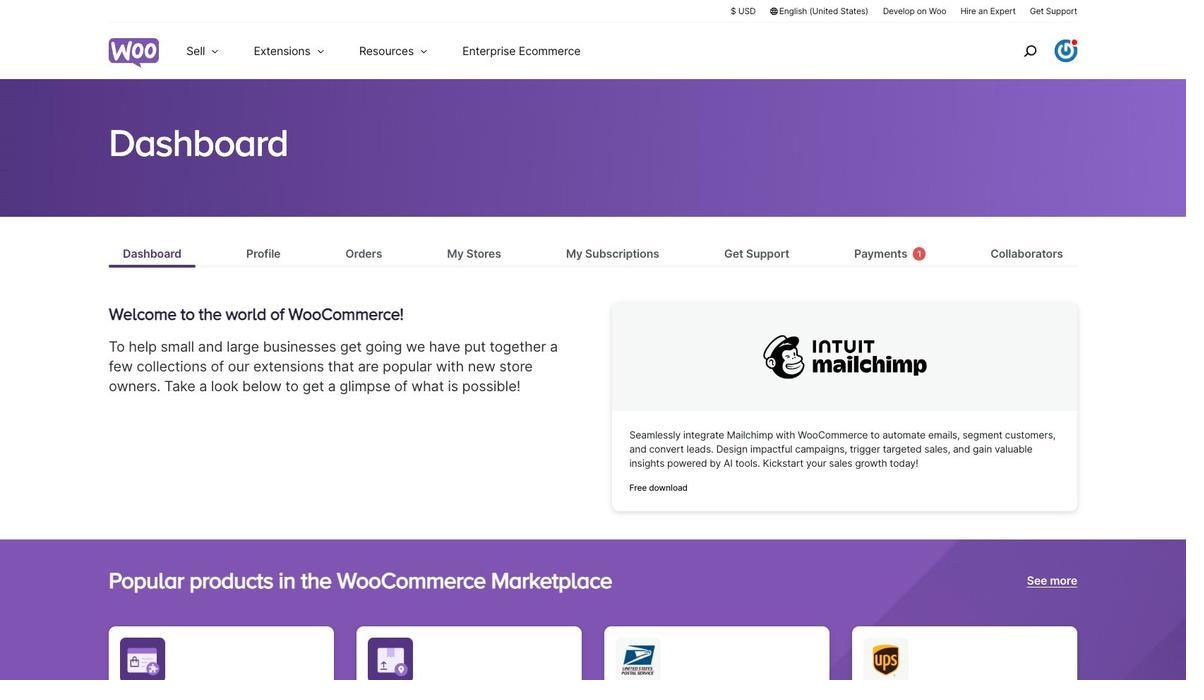 Task type: describe. For each thing, give the bounding box(es) containing it.
search image
[[1019, 40, 1042, 62]]



Task type: locate. For each thing, give the bounding box(es) containing it.
service navigation menu element
[[994, 28, 1078, 74]]

open account menu image
[[1055, 40, 1078, 62]]



